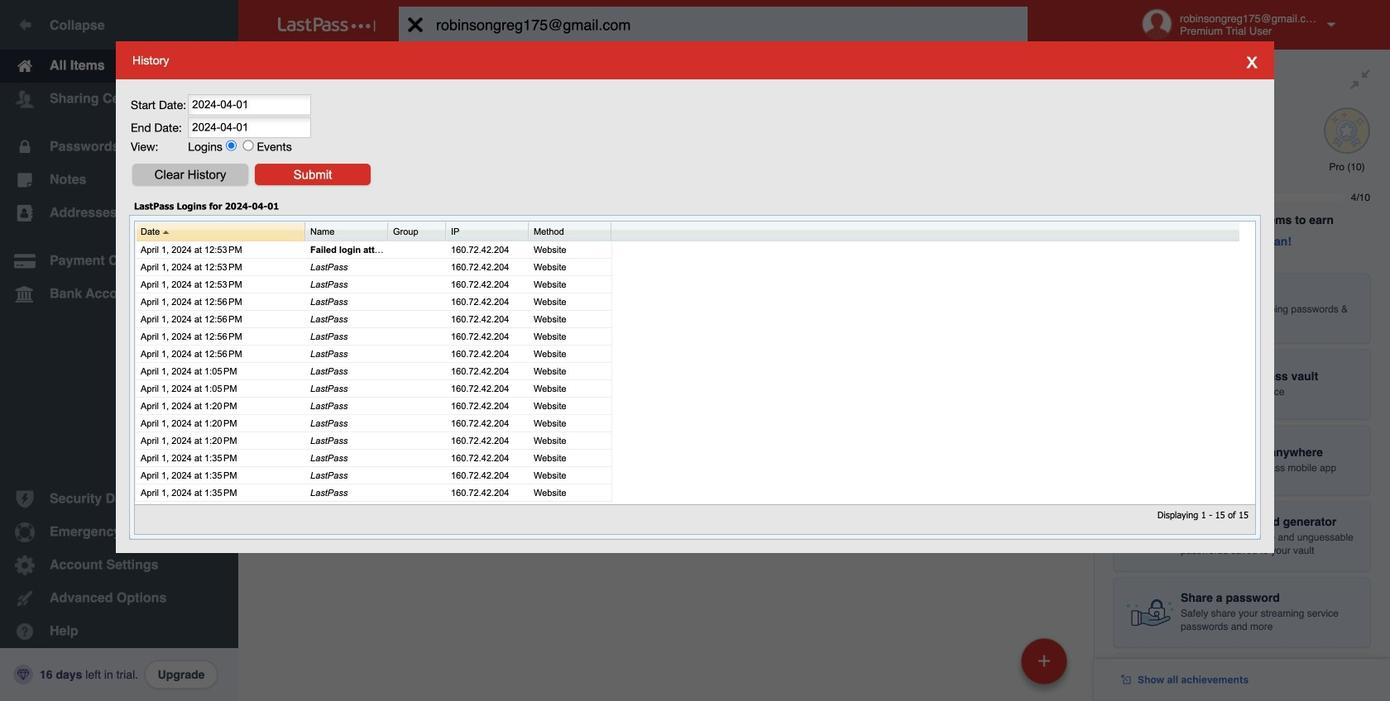 Task type: describe. For each thing, give the bounding box(es) containing it.
main navigation navigation
[[0, 0, 238, 702]]

search my vault text field
[[399, 7, 1060, 43]]

Search search field
[[399, 7, 1060, 43]]

vault options navigation
[[238, 50, 1094, 99]]



Task type: vqa. For each thing, say whether or not it's contained in the screenshot.
dialog
no



Task type: locate. For each thing, give the bounding box(es) containing it.
new item image
[[1039, 656, 1050, 667]]

clear search image
[[399, 7, 432, 43]]

lastpass image
[[278, 17, 376, 32]]

new item navigation
[[1015, 634, 1078, 702]]



